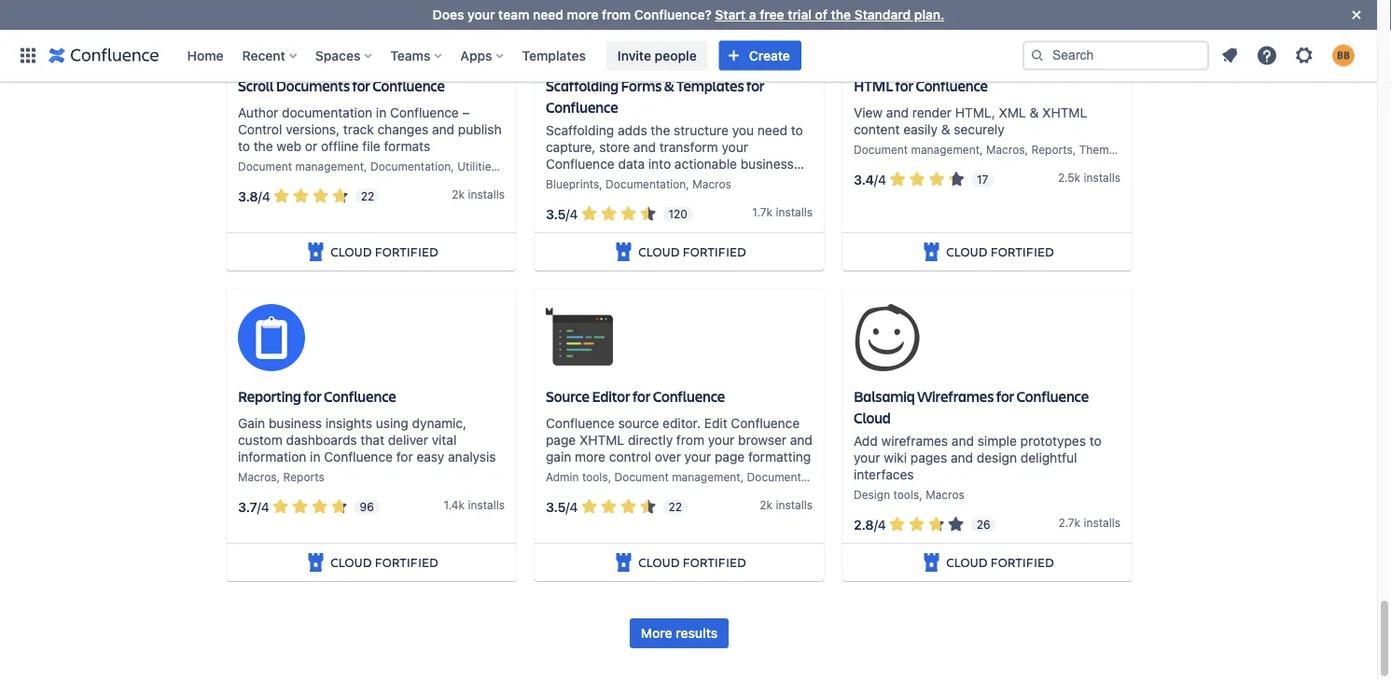 Task type: vqa. For each thing, say whether or not it's contained in the screenshot.
the install
yes



Task type: describe. For each thing, give the bounding box(es) containing it.
information
[[238, 449, 306, 465]]

& inside scaffolding forms & templates for confluence
[[664, 76, 675, 96]]

& left styles
[[1125, 143, 1133, 156]]

, down actionable
[[686, 178, 690, 191]]

cloud fortified for reporting for confluence
[[331, 554, 438, 571]]

3.8
[[238, 188, 258, 204]]

styles
[[1136, 143, 1167, 156]]

analysis
[[448, 449, 496, 465]]

recent button
[[237, 41, 304, 70]]

in inside author documentation in confluence – control versions, track changes and publish to the web or offline file formats document management , documentation , utilities , workflow
[[376, 105, 387, 120]]

fortified for html for confluence
[[991, 243, 1054, 260]]

for right html
[[896, 76, 914, 96]]

17
[[977, 173, 989, 186]]

2k for scroll documents for confluence
[[452, 188, 465, 201]]

, down xml
[[1025, 143, 1029, 156]]

cloud for reporting
[[331, 554, 372, 571]]

2.7k install s
[[1059, 517, 1121, 530]]

insights inside the gain business insights using dynamic, custom dashboards that deliver vital information in confluence for easy analysis macros , reports
[[326, 416, 372, 431]]

cloud fortified for balsamiq wireframes for confluence cloud
[[947, 554, 1054, 571]]

using
[[376, 416, 409, 431]]

confluence up browser
[[731, 416, 800, 431]]

scaffolding for scaffolding forms & templates for confluence
[[546, 76, 619, 96]]

does
[[433, 7, 464, 22]]

s for scroll documents for confluence
[[499, 188, 505, 201]]

0 vertical spatial more
[[567, 7, 599, 22]]

install for scroll documents for confluence
[[468, 188, 499, 201]]

and right pages
[[951, 451, 974, 466]]

120
[[669, 208, 688, 221]]

actionable
[[675, 157, 737, 172]]

recent
[[242, 48, 285, 63]]

render
[[913, 105, 952, 120]]

2.8
[[854, 517, 874, 532]]

documents
[[276, 76, 350, 96]]

more inside confluence source editor. edit confluence page xhtml directly from your browser and gain more control over your page formatting admin tools , document management , documentation
[[575, 449, 606, 465]]

you
[[732, 123, 754, 138]]

editor
[[592, 387, 630, 407]]

spaces button
[[310, 41, 379, 70]]

free
[[760, 7, 785, 22]]

to inside scaffolding adds the structure you need to capture, store and transform your confluence data into actionable business insights
[[791, 123, 803, 138]]

3.4 / 4
[[854, 172, 887, 187]]

3.5 / 4 for scaffolding forms & templates for confluence
[[546, 206, 578, 222]]

scroll documents for confluence
[[238, 76, 445, 96]]

management inside author documentation in confluence – control versions, track changes and publish to the web or offline file formats document management , documentation , utilities , workflow
[[295, 160, 364, 173]]

vital
[[432, 433, 457, 448]]

and inside confluence source editor. edit confluence page xhtml directly from your browser and gain more control over your page formatting admin tools , document management , documentation
[[790, 433, 813, 448]]

reporting
[[238, 387, 301, 407]]

business inside scaffolding adds the structure you need to capture, store and transform your confluence data into actionable business insights
[[741, 157, 794, 172]]

appswitcher icon image
[[17, 44, 39, 67]]

start a free trial of the standard plan. link
[[715, 7, 945, 22]]

Search field
[[1023, 41, 1210, 70]]

3.5 for source editor for confluence
[[546, 499, 566, 515]]

pages
[[911, 451, 948, 466]]

cloud for scaffolding
[[639, 243, 680, 260]]

versions,
[[286, 122, 340, 137]]

cloud fortified app badge image for html
[[921, 241, 943, 263]]

confluence inside balsamiq wireframes for confluence cloud
[[1017, 387, 1089, 407]]

, left utilities
[[451, 160, 454, 173]]

teams
[[390, 48, 431, 63]]

xml
[[999, 105, 1026, 120]]

3.4
[[854, 172, 874, 187]]

admin
[[546, 471, 579, 484]]

confluence inside the gain business insights using dynamic, custom dashboards that deliver vital information in confluence for easy analysis macros , reports
[[324, 449, 393, 465]]

apps button
[[455, 41, 511, 70]]

and left simple
[[952, 434, 974, 449]]

for inside the gain business insights using dynamic, custom dashboards that deliver vital information in confluence for easy analysis macros , reports
[[396, 449, 413, 465]]

need inside scaffolding adds the structure you need to capture, store and transform your confluence data into actionable business insights
[[758, 123, 788, 138]]

view
[[854, 105, 883, 120]]

changes
[[378, 122, 429, 137]]

4 for scaffolding forms & templates for confluence
[[570, 206, 578, 222]]

, down "control"
[[608, 471, 612, 484]]

templates inside scaffolding forms & templates for confluence
[[677, 76, 744, 96]]

wireframes
[[918, 387, 994, 407]]

s for html for confluence
[[1115, 171, 1121, 184]]

install for source editor for confluence
[[776, 499, 807, 512]]

cloud for scroll
[[331, 243, 372, 260]]

wiki
[[884, 451, 907, 466]]

confluence?
[[635, 7, 712, 22]]

transform
[[660, 140, 718, 155]]

utilities
[[457, 160, 497, 173]]

fortified for reporting for confluence
[[375, 554, 438, 571]]

2.8 / 4
[[854, 517, 886, 532]]

xhtml for confluence
[[1043, 105, 1088, 120]]

documentation inside confluence source editor. edit confluence page xhtml directly from your browser and gain more control over your page formatting admin tools , document management , documentation
[[747, 471, 828, 484]]

for inside balsamiq wireframes for confluence cloud
[[997, 387, 1015, 407]]

management inside confluence source editor. edit confluence page xhtml directly from your browser and gain more control over your page formatting admin tools , document management , documentation
[[672, 471, 741, 484]]

1 horizontal spatial documentation
[[606, 178, 686, 191]]

templates inside global element
[[522, 48, 586, 63]]

cloud fortified app badge image for source
[[613, 552, 635, 574]]

–
[[463, 105, 470, 120]]

interfaces
[[854, 467, 914, 483]]

control
[[238, 122, 282, 137]]

4 for source editor for confluence
[[570, 499, 578, 515]]

3.5 for scaffolding forms & templates for confluence
[[546, 206, 566, 222]]

securely
[[954, 122, 1005, 137]]

formatting
[[749, 449, 811, 465]]

tools inside confluence source editor. edit confluence page xhtml directly from your browser and gain more control over your page formatting admin tools , document management , documentation
[[582, 471, 608, 484]]

editor.
[[663, 416, 701, 431]]

macros inside the gain business insights using dynamic, custom dashboards that deliver vital information in confluence for easy analysis macros , reports
[[238, 471, 277, 484]]

cloud fortified app badge image for scroll
[[305, 241, 327, 263]]

your inside add wireframes and simple prototypes to your wiki pages and design delightful interfaces design tools , macros
[[854, 451, 881, 466]]

offline
[[321, 139, 359, 154]]

into
[[649, 157, 671, 172]]

2k for source editor for confluence
[[760, 499, 773, 512]]

reporting for confluence image
[[238, 304, 305, 372]]

plan.
[[915, 7, 945, 22]]

results
[[676, 626, 718, 641]]

deliver
[[388, 433, 428, 448]]

install for html for confluence
[[1084, 171, 1115, 184]]

help icon image
[[1256, 44, 1279, 67]]

directly
[[628, 433, 673, 448]]

in inside the gain business insights using dynamic, custom dashboards that deliver vital information in confluence for easy analysis macros , reports
[[310, 449, 321, 465]]

s for scaffolding forms & templates for confluence
[[807, 206, 813, 219]]

add wireframes and simple prototypes to your wiki pages and design delightful interfaces design tools , macros
[[854, 434, 1102, 502]]

, down the store
[[599, 178, 603, 191]]

3.7
[[238, 499, 257, 515]]

banner containing home
[[0, 29, 1378, 82]]

your inside scaffolding adds the structure you need to capture, store and transform your confluence data into actionable business insights
[[722, 140, 749, 155]]

author documentation in confluence – control versions, track changes and publish to the web or offline file formats document management , documentation , utilities , workflow
[[238, 105, 553, 173]]

1.7k install s
[[753, 206, 813, 219]]

home
[[187, 48, 224, 63]]

, down securely
[[980, 143, 983, 156]]

design
[[977, 451, 1017, 466]]

for right "reporting"
[[304, 387, 322, 407]]

home link
[[182, 41, 229, 70]]

macros down actionable
[[693, 178, 732, 191]]

easily
[[904, 122, 938, 137]]

your profile and preferences image
[[1333, 44, 1355, 67]]

your down edit
[[708, 433, 735, 448]]

reports inside view and render html, xml & xhtml content easily & securely document management , macros , reports , themes & styles
[[1032, 143, 1073, 156]]

1 horizontal spatial page
[[715, 449, 745, 465]]

confluence down source
[[546, 416, 615, 431]]

install for reporting for confluence
[[468, 499, 499, 512]]

/ for scaffolding forms & templates for confluence
[[566, 206, 570, 222]]

more results button
[[630, 619, 729, 649]]

capture,
[[546, 140, 596, 155]]

document inside confluence source editor. edit confluence page xhtml directly from your browser and gain more control over your page formatting admin tools , document management , documentation
[[615, 471, 669, 484]]

reporting for confluence
[[238, 387, 396, 407]]

start
[[715, 7, 746, 22]]

dashboards
[[286, 433, 357, 448]]

22 for documents
[[361, 190, 374, 203]]

cloud for source
[[639, 554, 680, 571]]

cloud fortified for source editor for confluence
[[639, 554, 746, 571]]

people
[[655, 48, 697, 63]]

custom
[[238, 433, 283, 448]]

, inside add wireframes and simple prototypes to your wiki pages and design delightful interfaces design tools , macros
[[920, 489, 923, 502]]

1.4k
[[444, 499, 465, 512]]



Task type: locate. For each thing, give the bounding box(es) containing it.
0 vertical spatial scaffolding
[[546, 76, 619, 96]]

your
[[468, 7, 495, 22], [722, 140, 749, 155], [708, 433, 735, 448], [685, 449, 711, 465], [854, 451, 881, 466]]

0 horizontal spatial insights
[[326, 416, 372, 431]]

macros inside view and render html, xml & xhtml content easily & securely document management , macros , reports , themes & styles
[[987, 143, 1025, 156]]

cloud fortified app badge image for scaffolding
[[613, 241, 635, 263]]

1 horizontal spatial templates
[[677, 76, 744, 96]]

3.5 / 4
[[546, 206, 578, 222], [546, 499, 578, 515]]

0 horizontal spatial 2k
[[452, 188, 465, 201]]

documentation down formats
[[371, 160, 451, 173]]

1 vertical spatial scaffolding
[[546, 123, 614, 138]]

4 right 2.8 at the bottom
[[878, 517, 886, 532]]

scaffolding for scaffolding adds the structure you need to capture, store and transform your confluence data into actionable business insights
[[546, 123, 614, 138]]

/ down control
[[258, 188, 262, 204]]

search image
[[1030, 48, 1045, 63]]

create button
[[719, 41, 802, 70]]

install down utilities
[[468, 188, 499, 201]]

more up templates link
[[567, 7, 599, 22]]

cloud fortified for scaffolding forms & templates for confluence
[[639, 243, 746, 260]]

s down themes
[[1115, 171, 1121, 184]]

confluence up "prototypes"
[[1017, 387, 1089, 407]]

22
[[361, 190, 374, 203], [669, 501, 682, 514]]

0 horizontal spatial need
[[533, 7, 564, 22]]

/ down information
[[257, 499, 261, 515]]

0 vertical spatial tools
[[582, 471, 608, 484]]

macros inside add wireframes and simple prototypes to your wiki pages and design delightful interfaces design tools , macros
[[926, 489, 965, 502]]

insights
[[546, 173, 593, 189], [326, 416, 372, 431]]

4 for reporting for confluence
[[261, 499, 269, 515]]

0 horizontal spatial page
[[546, 433, 576, 448]]

1 vertical spatial 2k
[[760, 499, 773, 512]]

reports down information
[[283, 471, 325, 484]]

and inside scaffolding adds the structure you need to capture, store and transform your confluence data into actionable business insights
[[634, 140, 656, 155]]

confluence image
[[49, 44, 159, 67], [49, 44, 159, 67]]

0 vertical spatial 2k
[[452, 188, 465, 201]]

xhtml inside view and render html, xml & xhtml content easily & securely document management , macros , reports , themes & styles
[[1043, 105, 1088, 120]]

templates
[[522, 48, 586, 63], [677, 76, 744, 96]]

0 vertical spatial reports
[[1032, 143, 1073, 156]]

documentation
[[282, 105, 373, 120]]

macros down pages
[[926, 489, 965, 502]]

4 right 3.4
[[878, 172, 887, 187]]

does your team need more from confluence? start a free trial of the standard plan.
[[433, 7, 945, 22]]

1 3.5 from the top
[[546, 206, 566, 222]]

0 vertical spatial 3.5
[[546, 206, 566, 222]]

22 down "file"
[[361, 190, 374, 203]]

balsamiq
[[854, 387, 915, 407]]

2 horizontal spatial the
[[831, 7, 851, 22]]

1 vertical spatial insights
[[326, 416, 372, 431]]

3.7 / 4
[[238, 499, 269, 515]]

1 horizontal spatial tools
[[894, 489, 920, 502]]

a
[[749, 7, 757, 22]]

1 vertical spatial tools
[[894, 489, 920, 502]]

s down formatting
[[807, 499, 813, 512]]

0 horizontal spatial in
[[310, 449, 321, 465]]

s right 2.7k
[[1115, 517, 1121, 530]]

data
[[618, 157, 645, 172]]

0 vertical spatial templates
[[522, 48, 586, 63]]

/ down blueprints
[[566, 206, 570, 222]]

s
[[1115, 171, 1121, 184], [499, 188, 505, 201], [807, 206, 813, 219], [499, 499, 505, 512], [807, 499, 813, 512], [1115, 517, 1121, 530]]

1 horizontal spatial 2k
[[760, 499, 773, 512]]

document
[[854, 143, 908, 156], [238, 160, 292, 173], [615, 471, 669, 484]]

to down control
[[238, 139, 250, 154]]

insights inside scaffolding adds the structure you need to capture, store and transform your confluence data into actionable business insights
[[546, 173, 593, 189]]

xhtml inside confluence source editor. edit confluence page xhtml directly from your browser and gain more control over your page formatting admin tools , document management , documentation
[[580, 433, 625, 448]]

page down edit
[[715, 449, 745, 465]]

1 vertical spatial xhtml
[[580, 433, 625, 448]]

0 vertical spatial documentation
[[371, 160, 451, 173]]

structure
[[674, 123, 729, 138]]

balsamiq wireframes for confluence cloud image
[[854, 304, 921, 372]]

confluence inside author documentation in confluence – control versions, track changes and publish to the web or offline file formats document management , documentation , utilities , workflow
[[390, 105, 459, 120]]

spaces
[[315, 48, 361, 63]]

2 horizontal spatial to
[[1090, 434, 1102, 449]]

html
[[854, 76, 893, 96]]

4 right 3.7
[[261, 499, 269, 515]]

4 for html for confluence
[[878, 172, 887, 187]]

, down "file"
[[364, 160, 367, 173]]

confluence up capture,
[[546, 98, 618, 117]]

0 vertical spatial page
[[546, 433, 576, 448]]

insights down capture,
[[546, 173, 593, 189]]

2k down formatting
[[760, 499, 773, 512]]

scaffolding forms & templates for confluence
[[546, 76, 765, 117]]

1 horizontal spatial reports
[[1032, 143, 1073, 156]]

1 horizontal spatial in
[[376, 105, 387, 120]]

confluence down capture,
[[546, 157, 615, 172]]

your left team
[[468, 7, 495, 22]]

wireframes
[[882, 434, 948, 449]]

fortified for scaffolding forms & templates for confluence
[[683, 243, 746, 260]]

and down adds
[[634, 140, 656, 155]]

cloud fortified app badge image for balsamiq
[[921, 552, 943, 574]]

3.5 / 4 for source editor for confluence
[[546, 499, 578, 515]]

install right the 1.4k
[[468, 499, 499, 512]]

tools right admin
[[582, 471, 608, 484]]

,
[[980, 143, 983, 156], [1025, 143, 1029, 156], [1073, 143, 1076, 156], [364, 160, 367, 173], [451, 160, 454, 173], [497, 160, 501, 173], [599, 178, 603, 191], [686, 178, 690, 191], [277, 471, 280, 484], [608, 471, 612, 484], [741, 471, 744, 484], [920, 489, 923, 502]]

cloud fortified app badge image
[[305, 241, 327, 263], [613, 241, 635, 263], [921, 241, 943, 263], [305, 552, 327, 574], [613, 552, 635, 574], [921, 552, 943, 574]]

reports up 2.5k
[[1032, 143, 1073, 156]]

fortified
[[375, 243, 438, 260], [683, 243, 746, 260], [991, 243, 1054, 260], [375, 554, 438, 571], [683, 554, 746, 571], [991, 554, 1054, 571]]

0 vertical spatial need
[[533, 7, 564, 22]]

, down browser
[[741, 471, 744, 484]]

scroll documents for confluence image
[[238, 0, 305, 61]]

management down easily
[[911, 143, 980, 156]]

source
[[618, 416, 659, 431]]

/ down content
[[874, 172, 878, 187]]

notification icon image
[[1219, 44, 1241, 67]]

&
[[664, 76, 675, 96], [1030, 105, 1039, 120], [942, 122, 951, 137], [1125, 143, 1133, 156]]

the
[[831, 7, 851, 22], [651, 123, 670, 138], [254, 139, 273, 154]]

/ for html for confluence
[[874, 172, 878, 187]]

document inside view and render html, xml & xhtml content easily & securely document management , macros , reports , themes & styles
[[854, 143, 908, 156]]

tools inside add wireframes and simple prototypes to your wiki pages and design delightful interfaces design tools , macros
[[894, 489, 920, 502]]

page up gain
[[546, 433, 576, 448]]

over
[[655, 449, 681, 465]]

4 down admin
[[570, 499, 578, 515]]

, left 'workflow'
[[497, 160, 501, 173]]

22 for editor
[[669, 501, 682, 514]]

the inside author documentation in confluence – control versions, track changes and publish to the web or offline file formats document management , documentation , utilities , workflow
[[254, 139, 273, 154]]

1 vertical spatial templates
[[677, 76, 744, 96]]

/ down admin
[[566, 499, 570, 515]]

, down pages
[[920, 489, 923, 502]]

blueprints , documentation , macros
[[546, 178, 732, 191]]

s for reporting for confluence
[[499, 499, 505, 512]]

documentation
[[371, 160, 451, 173], [606, 178, 686, 191], [747, 471, 828, 484]]

1 horizontal spatial xhtml
[[1043, 105, 1088, 120]]

2 vertical spatial documentation
[[747, 471, 828, 484]]

2 vertical spatial document
[[615, 471, 669, 484]]

for down create popup button on the right top of the page
[[747, 76, 765, 96]]

/ down design
[[874, 517, 878, 532]]

0 horizontal spatial 2k install s
[[452, 188, 505, 201]]

web
[[277, 139, 302, 154]]

themes
[[1080, 143, 1122, 156]]

cloud for balsamiq
[[947, 554, 988, 571]]

source editor for confluence
[[546, 387, 725, 407]]

to right "prototypes"
[[1090, 434, 1102, 449]]

templates link
[[517, 41, 592, 70]]

and up content
[[887, 105, 909, 120]]

0 vertical spatial 2k install s
[[452, 188, 505, 201]]

documentation down into
[[606, 178, 686, 191]]

/ for reporting for confluence
[[257, 499, 261, 515]]

more right gain
[[575, 449, 606, 465]]

and inside author documentation in confluence – control versions, track changes and publish to the web or offline file formats document management , documentation , utilities , workflow
[[432, 122, 455, 137]]

install for scaffolding forms & templates for confluence
[[776, 206, 807, 219]]

to inside add wireframes and simple prototypes to your wiki pages and design delightful interfaces design tools , macros
[[1090, 434, 1102, 449]]

confluence down that
[[324, 449, 393, 465]]

install down themes
[[1084, 171, 1115, 184]]

0 horizontal spatial 22
[[361, 190, 374, 203]]

0 vertical spatial in
[[376, 105, 387, 120]]

global element
[[11, 29, 1023, 82]]

xhtml up themes
[[1043, 105, 1088, 120]]

4 for balsamiq wireframes for confluence cloud
[[878, 517, 886, 532]]

macros
[[987, 143, 1025, 156], [693, 178, 732, 191], [238, 471, 277, 484], [926, 489, 965, 502]]

confluence up changes
[[390, 105, 459, 120]]

install for balsamiq wireframes for confluence cloud
[[1084, 517, 1115, 530]]

1 horizontal spatial from
[[677, 433, 705, 448]]

source
[[546, 387, 590, 407]]

0 horizontal spatial from
[[602, 7, 631, 22]]

dynamic,
[[412, 416, 467, 431]]

management
[[911, 143, 980, 156], [295, 160, 364, 173], [672, 471, 741, 484]]

2 horizontal spatial documentation
[[747, 471, 828, 484]]

2 vertical spatial management
[[672, 471, 741, 484]]

from inside confluence source editor. edit confluence page xhtml directly from your browser and gain more control over your page formatting admin tools , document management , documentation
[[677, 433, 705, 448]]

from
[[602, 7, 631, 22], [677, 433, 705, 448]]

0 horizontal spatial xhtml
[[580, 433, 625, 448]]

templates up structure
[[677, 76, 744, 96]]

scaffolding forms & templates for confluence image
[[546, 0, 613, 61]]

4 down blueprints
[[570, 206, 578, 222]]

page
[[546, 433, 576, 448], [715, 449, 745, 465]]

confluence down teams
[[373, 76, 445, 96]]

1.7k
[[753, 206, 773, 219]]

0 vertical spatial business
[[741, 157, 794, 172]]

1 horizontal spatial the
[[651, 123, 670, 138]]

fortified for source editor for confluence
[[683, 554, 746, 571]]

invite
[[618, 48, 651, 63]]

2 scaffolding from the top
[[546, 123, 614, 138]]

0 vertical spatial insights
[[546, 173, 593, 189]]

balsamiq wireframes for confluence cloud
[[854, 387, 1089, 428]]

reports inside the gain business insights using dynamic, custom dashboards that deliver vital information in confluence for easy analysis macros , reports
[[283, 471, 325, 484]]

macros down securely
[[987, 143, 1025, 156]]

for up simple
[[997, 387, 1015, 407]]

1 vertical spatial 3.5
[[546, 499, 566, 515]]

standard
[[855, 7, 911, 22]]

file
[[362, 139, 381, 154]]

management inside view and render html, xml & xhtml content easily & securely document management , macros , reports , themes & styles
[[911, 143, 980, 156]]

4
[[878, 172, 887, 187], [262, 188, 270, 204], [570, 206, 578, 222], [261, 499, 269, 515], [570, 499, 578, 515], [878, 517, 886, 532]]

confluence up render
[[916, 76, 988, 96]]

the for does your team need more from confluence? start a free trial of the standard plan.
[[831, 7, 851, 22]]

the down control
[[254, 139, 273, 154]]

, down information
[[277, 471, 280, 484]]

0 vertical spatial 22
[[361, 190, 374, 203]]

1 vertical spatial 22
[[669, 501, 682, 514]]

0 vertical spatial xhtml
[[1043, 105, 1088, 120]]

that
[[361, 433, 384, 448]]

1 horizontal spatial 2k install s
[[760, 499, 813, 512]]

team
[[499, 7, 530, 22]]

1 scaffolding from the top
[[546, 76, 619, 96]]

4 for scroll documents for confluence
[[262, 188, 270, 204]]

document down content
[[854, 143, 908, 156]]

banner
[[0, 29, 1378, 82]]

control
[[609, 449, 652, 465]]

/ for balsamiq wireframes for confluence cloud
[[874, 517, 878, 532]]

0 horizontal spatial templates
[[522, 48, 586, 63]]

document down "control"
[[615, 471, 669, 484]]

html for confluence
[[854, 76, 988, 96]]

simple
[[978, 434, 1017, 449]]

forms
[[621, 76, 662, 96]]

install down formatting
[[776, 499, 807, 512]]

your right over
[[685, 449, 711, 465]]

create
[[749, 48, 790, 63]]

macros down information
[[238, 471, 277, 484]]

fortified for balsamiq wireframes for confluence cloud
[[991, 554, 1054, 571]]

more
[[641, 626, 673, 641]]

the right adds
[[651, 123, 670, 138]]

0 vertical spatial 3.5 / 4
[[546, 206, 578, 222]]

gain
[[238, 416, 265, 431]]

fortified for scroll documents for confluence
[[375, 243, 438, 260]]

2k install s for source editor for confluence
[[760, 499, 813, 512]]

2k install s for scroll documents for confluence
[[452, 188, 505, 201]]

for up source
[[633, 387, 651, 407]]

cloud fortified for scroll documents for confluence
[[331, 243, 438, 260]]

and left publish
[[432, 122, 455, 137]]

formats
[[384, 139, 430, 154]]

1 vertical spatial page
[[715, 449, 745, 465]]

trial
[[788, 7, 812, 22]]

documentation down formatting
[[747, 471, 828, 484]]

s right the 1.4k
[[499, 499, 505, 512]]

1 vertical spatial documentation
[[606, 178, 686, 191]]

1 3.5 / 4 from the top
[[546, 206, 578, 222]]

1 vertical spatial more
[[575, 449, 606, 465]]

content
[[854, 122, 900, 137]]

document up 3.8 / 4
[[238, 160, 292, 173]]

3.5 down admin
[[546, 499, 566, 515]]

1 vertical spatial 3.5 / 4
[[546, 499, 578, 515]]

xhtml for for
[[580, 433, 625, 448]]

confluence source editor. edit confluence page xhtml directly from your browser and gain more control over your page formatting admin tools , document management , documentation
[[546, 416, 828, 484]]

s down 'workflow'
[[499, 188, 505, 201]]

cloud fortified app badge image for reporting
[[305, 552, 327, 574]]

2 3.5 / 4 from the top
[[546, 499, 578, 515]]

96
[[360, 501, 374, 514]]

gain business insights using dynamic, custom dashboards that deliver vital information in confluence for easy analysis macros , reports
[[238, 416, 496, 484]]

& down render
[[942, 122, 951, 137]]

s right "1.7k"
[[807, 206, 813, 219]]

confluence up "editor." on the bottom
[[653, 387, 725, 407]]

your down add
[[854, 451, 881, 466]]

in
[[376, 105, 387, 120], [310, 449, 321, 465]]

invite people
[[618, 48, 697, 63]]

1 horizontal spatial 22
[[669, 501, 682, 514]]

2 3.5 from the top
[[546, 499, 566, 515]]

0 horizontal spatial to
[[238, 139, 250, 154]]

install right 2.7k
[[1084, 517, 1115, 530]]

2 horizontal spatial document
[[854, 143, 908, 156]]

adds
[[618, 123, 647, 138]]

for down deliver
[[396, 449, 413, 465]]

1 horizontal spatial need
[[758, 123, 788, 138]]

documentation inside author documentation in confluence – control versions, track changes and publish to the web or offline file formats document management , documentation , utilities , workflow
[[371, 160, 451, 173]]

1 vertical spatial management
[[295, 160, 364, 173]]

for down spaces popup button
[[352, 76, 370, 96]]

, left themes
[[1073, 143, 1076, 156]]

/ for source editor for confluence
[[566, 499, 570, 515]]

scaffolding down templates link
[[546, 76, 619, 96]]

delightful
[[1021, 451, 1078, 466]]

1 vertical spatial reports
[[283, 471, 325, 484]]

0 horizontal spatial management
[[295, 160, 364, 173]]

the right of
[[831, 7, 851, 22]]

the inside scaffolding adds the structure you need to capture, store and transform your confluence data into actionable business insights
[[651, 123, 670, 138]]

need
[[533, 7, 564, 22], [758, 123, 788, 138]]

confluence inside scaffolding forms & templates for confluence
[[546, 98, 618, 117]]

1 vertical spatial in
[[310, 449, 321, 465]]

1 vertical spatial 2k install s
[[760, 499, 813, 512]]

scaffolding inside scaffolding forms & templates for confluence
[[546, 76, 619, 96]]

2k install s
[[452, 188, 505, 201], [760, 499, 813, 512]]

0 horizontal spatial reports
[[283, 471, 325, 484]]

0 vertical spatial management
[[911, 143, 980, 156]]

scaffolding up capture,
[[546, 123, 614, 138]]

more
[[567, 7, 599, 22], [575, 449, 606, 465]]

0 horizontal spatial tools
[[582, 471, 608, 484]]

scaffolding inside scaffolding adds the structure you need to capture, store and transform your confluence data into actionable business insights
[[546, 123, 614, 138]]

1 horizontal spatial business
[[741, 157, 794, 172]]

from up invite
[[602, 7, 631, 22]]

business up dashboards
[[269, 416, 322, 431]]

1 vertical spatial document
[[238, 160, 292, 173]]

s for balsamiq wireframes for confluence cloud
[[1115, 517, 1121, 530]]

0 horizontal spatial document
[[238, 160, 292, 173]]

0 horizontal spatial documentation
[[371, 160, 451, 173]]

1 horizontal spatial to
[[791, 123, 803, 138]]

1.4k install s
[[444, 499, 505, 512]]

/ for scroll documents for confluence
[[258, 188, 262, 204]]

26
[[977, 518, 991, 532]]

html for confluence image
[[854, 0, 921, 61]]

document inside author documentation in confluence – control versions, track changes and publish to the web or offline file formats document management , documentation , utilities , workflow
[[238, 160, 292, 173]]

cloud fortified for html for confluence
[[947, 243, 1054, 260]]

2k down utilities
[[452, 188, 465, 201]]

& right xml
[[1030, 105, 1039, 120]]

22 down over
[[669, 501, 682, 514]]

cloud for html
[[947, 243, 988, 260]]

0 vertical spatial document
[[854, 143, 908, 156]]

apps
[[461, 48, 492, 63]]

confluence inside scaffolding adds the structure you need to capture, store and transform your confluence data into actionable business insights
[[546, 157, 615, 172]]

settings icon image
[[1294, 44, 1316, 67]]

gain
[[546, 449, 571, 465]]

0 horizontal spatial the
[[254, 139, 273, 154]]

xhtml
[[1043, 105, 1088, 120], [580, 433, 625, 448]]

invite people button
[[607, 41, 708, 70]]

close image
[[1346, 4, 1368, 26]]

1 vertical spatial from
[[677, 433, 705, 448]]

xhtml up "control"
[[580, 433, 625, 448]]

2k
[[452, 188, 465, 201], [760, 499, 773, 512]]

to inside author documentation in confluence – control versions, track changes and publish to the web or offline file formats document management , documentation , utilities , workflow
[[238, 139, 250, 154]]

source editor for confluence image
[[546, 304, 613, 372]]

management down over
[[672, 471, 741, 484]]

for
[[352, 76, 370, 96], [747, 76, 765, 96], [896, 76, 914, 96], [304, 387, 322, 407], [633, 387, 651, 407], [997, 387, 1015, 407], [396, 449, 413, 465]]

1 horizontal spatial management
[[672, 471, 741, 484]]

business down "you"
[[741, 157, 794, 172]]

2.5k
[[1058, 171, 1081, 184]]

2 horizontal spatial management
[[911, 143, 980, 156]]

business inside the gain business insights using dynamic, custom dashboards that deliver vital information in confluence for easy analysis macros , reports
[[269, 416, 322, 431]]

install right "1.7k"
[[776, 206, 807, 219]]

1 horizontal spatial insights
[[546, 173, 593, 189]]

0 vertical spatial from
[[602, 7, 631, 22]]

the for author documentation in confluence – control versions, track changes and publish to the web or offline file formats document management , documentation , utilities , workflow
[[254, 139, 273, 154]]

insights up that
[[326, 416, 372, 431]]

1 vertical spatial business
[[269, 416, 322, 431]]

confluence up using
[[324, 387, 396, 407]]

, inside the gain business insights using dynamic, custom dashboards that deliver vital information in confluence for easy analysis macros , reports
[[277, 471, 280, 484]]

html,
[[956, 105, 996, 120]]

view and render html, xml & xhtml content easily & securely document management , macros , reports , themes & styles
[[854, 105, 1167, 156]]

2k install s down utilities
[[452, 188, 505, 201]]

0 horizontal spatial business
[[269, 416, 322, 431]]

s for source editor for confluence
[[807, 499, 813, 512]]

for inside scaffolding forms & templates for confluence
[[747, 76, 765, 96]]

publish
[[458, 122, 502, 137]]

1 horizontal spatial document
[[615, 471, 669, 484]]

and inside view and render html, xml & xhtml content easily & securely document management , macros , reports , themes & styles
[[887, 105, 909, 120]]

templates down team
[[522, 48, 586, 63]]

easy
[[417, 449, 445, 465]]

1 vertical spatial need
[[758, 123, 788, 138]]



